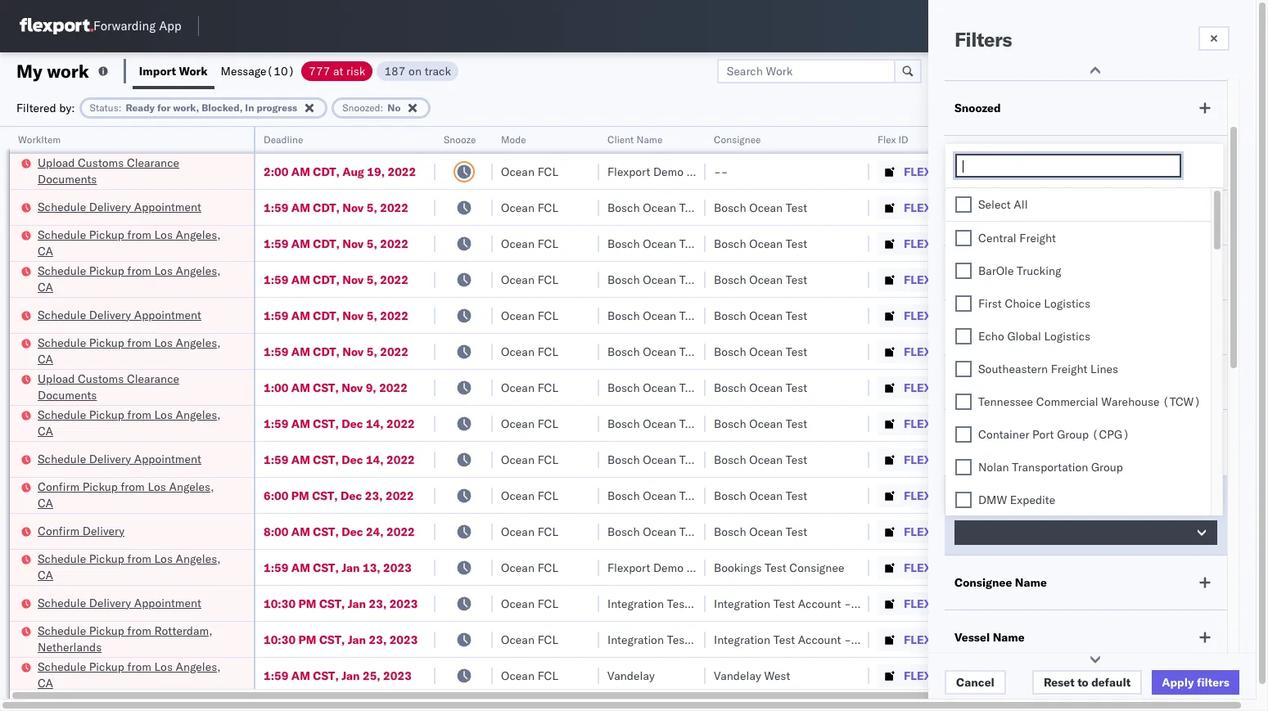 Task type: locate. For each thing, give the bounding box(es) containing it.
ocean fcl for 3rd schedule pickup from los angeles, ca button
[[501, 344, 558, 359]]

pickup for confirm pickup from los angeles, ca button
[[82, 479, 118, 494]]

lagerfeld up flex-1662119
[[878, 632, 927, 647]]

cst, down the 1:59 am cst, jan 13, 2023 at the left of the page
[[319, 596, 345, 611]]

3 cdt, from the top
[[313, 236, 340, 251]]

0 horizontal spatial group
[[1057, 427, 1089, 442]]

1 vertical spatial customs
[[78, 371, 124, 386]]

5 resize handle column header from the left
[[686, 127, 706, 711]]

10:30 pm cst, jan 23, 2023 down the 1:59 am cst, jan 13, 2023 at the left of the page
[[264, 596, 418, 611]]

departure
[[955, 265, 1011, 280]]

pm
[[291, 488, 309, 503], [298, 596, 316, 611], [298, 632, 316, 647]]

0 horizontal spatial :
[[118, 101, 122, 113]]

uetu5238478 for schedule pickup from los angeles, ca
[[1096, 416, 1176, 431]]

1 flex-1889466 from the top
[[904, 416, 989, 431]]

23, up 24,
[[365, 488, 383, 503]]

flex-2130387 button
[[878, 592, 992, 615], [878, 592, 992, 615], [878, 628, 992, 651], [878, 628, 992, 651]]

2 schedule delivery appointment link from the top
[[38, 307, 201, 323]]

1 10:30 from the top
[[264, 596, 296, 611]]

13 fcl from the top
[[538, 596, 558, 611]]

2130387
[[939, 596, 989, 611], [939, 632, 989, 647]]

1 horizontal spatial numbers
[[1175, 133, 1215, 146]]

1 schedule pickup from los angeles, ca from the top
[[38, 227, 221, 258]]

2 10:30 pm cst, jan 23, 2023 from the top
[[264, 632, 418, 647]]

1 vertical spatial 14,
[[366, 452, 384, 467]]

ceau7522281, up southeastern freight lines
[[1009, 344, 1093, 359]]

fcl for schedule delivery appointment button associated with 1:59 am cst, dec 14, 2022
[[538, 452, 558, 467]]

consignee
[[714, 133, 761, 146], [687, 164, 742, 179], [687, 560, 742, 575], [789, 560, 844, 575], [955, 576, 1012, 590]]

1:59 am cdt, nov 5, 2022 for 3rd schedule pickup from los angeles, ca button
[[264, 344, 408, 359]]

integration up "vandelay west"
[[714, 632, 770, 647]]

1 vertical spatial maeu9408431
[[1115, 632, 1198, 647]]

schedule for 1:59 am cdt, nov 5, 2022's schedule delivery appointment button
[[38, 307, 86, 322]]

1 vertical spatial upload
[[38, 371, 75, 386]]

14, up 6:00 pm cst, dec 23, 2022
[[366, 452, 384, 467]]

schedule for schedule pickup from rotterdam, netherlands button
[[38, 623, 86, 638]]

flex-1846748 up departure
[[904, 236, 989, 251]]

demo left bookings
[[653, 560, 684, 575]]

0 vertical spatial 10:30
[[264, 596, 296, 611]]

cst, up 6:00 pm cst, dec 23, 2022
[[313, 452, 339, 467]]

1:59 am cst, jan 13, 2023
[[264, 560, 412, 575]]

confirm delivery
[[38, 524, 125, 538]]

4 fcl from the top
[[538, 272, 558, 287]]

confirm
[[38, 479, 79, 494], [38, 524, 79, 538]]

schedule for 5th schedule pickup from los angeles, ca button from the top
[[38, 551, 86, 566]]

flex-1846748 up first
[[904, 272, 989, 287]]

1 logistics from the top
[[1044, 296, 1090, 311]]

1846748 down 1660288
[[939, 200, 989, 215]]

1846748 down the arrival at top right
[[939, 344, 989, 359]]

2022 for 1:59 am cst, dec 14, 2022 schedule delivery appointment link
[[386, 452, 415, 467]]

all
[[1014, 197, 1028, 212]]

cst, down '1:00 am cst, nov 9, 2022'
[[313, 416, 339, 431]]

1 gvcu5265864 from the top
[[1009, 596, 1089, 611]]

ceau7522281, down southeastern freight lines
[[1009, 380, 1093, 395]]

3 schedule delivery appointment link from the top
[[38, 451, 201, 467]]

0 horizontal spatial --
[[714, 164, 728, 179]]

confirm down confirm pickup from los angeles, ca
[[38, 524, 79, 538]]

1 horizontal spatial :
[[380, 101, 383, 113]]

1 flexport demo consignee from the top
[[607, 164, 742, 179]]

1889466 down carrier
[[939, 524, 989, 539]]

1 vertical spatial upload customs clearance documents
[[38, 371, 179, 402]]

3 schedule delivery appointment from the top
[[38, 452, 201, 466]]

0 vertical spatial integration test account - karl lagerfeld
[[714, 596, 927, 611]]

terminal
[[955, 430, 1002, 445]]

jan left 25,
[[342, 668, 360, 683]]

mode up select
[[955, 156, 985, 170]]

8 resize handle column header from the left
[[1087, 127, 1107, 711]]

0 vertical spatial karl
[[854, 596, 875, 611]]

0 vertical spatial flexport demo consignee
[[607, 164, 742, 179]]

ca inside confirm pickup from los angeles, ca
[[38, 496, 53, 510]]

6 ceau7522281, from the top
[[1009, 380, 1093, 395]]

0 vertical spatial lagerfeld
[[878, 596, 927, 611]]

schedule inside the schedule pickup from rotterdam, netherlands
[[38, 623, 86, 638]]

ceau7522281, hlxu6269489, hlxu8034992 for schedule pickup from los angeles, ca link corresponding to 3rd schedule pickup from los angeles, ca button
[[1009, 344, 1263, 359]]

1 horizontal spatial snoozed
[[955, 101, 1001, 115]]

1:59 for 5th schedule pickup from los angeles, ca button from the top
[[264, 560, 288, 575]]

1:59 am cdt, nov 5, 2022 for fifth schedule pickup from los angeles, ca button from the bottom
[[264, 272, 408, 287]]

None checkbox
[[955, 230, 972, 246], [955, 263, 972, 279], [955, 361, 972, 377], [955, 394, 972, 410], [955, 427, 972, 443], [955, 459, 972, 476], [955, 230, 972, 246], [955, 263, 972, 279], [955, 361, 972, 377], [955, 394, 972, 410], [955, 427, 972, 443], [955, 459, 972, 476]]

5 hlxu6269489, from the top
[[1096, 344, 1179, 359]]

1 vertical spatial logistics
[[1044, 329, 1091, 344]]

port down first
[[995, 320, 1018, 335]]

2130387 up 1662119
[[939, 632, 989, 647]]

2022 for schedule pickup from los angeles, ca link corresponding to 3rd schedule pickup from los angeles, ca button
[[380, 344, 408, 359]]

schedule for 4th schedule delivery appointment button from the bottom
[[38, 199, 86, 214]]

filters
[[955, 27, 1012, 52]]

gvcu5265864 down consignee name
[[1009, 596, 1089, 611]]

lhuu7894563, down the commercial
[[1009, 416, 1093, 431]]

client name button
[[599, 130, 689, 147]]

7 resize handle column header from the left
[[981, 127, 1000, 711]]

3 fcl from the top
[[538, 236, 558, 251]]

schedule delivery appointment
[[38, 199, 201, 214], [38, 307, 201, 322], [38, 452, 201, 466], [38, 596, 201, 610]]

0 vertical spatial upload customs clearance documents
[[38, 155, 179, 186]]

2023 right 25,
[[383, 668, 412, 683]]

port up choice
[[1014, 265, 1037, 280]]

expedite
[[1010, 493, 1055, 508]]

1 vertical spatial group
[[1091, 460, 1123, 475]]

snoozed left 'no'
[[342, 101, 380, 113]]

client name
[[607, 133, 663, 146], [955, 210, 1022, 225]]

0 vertical spatial group
[[1057, 427, 1089, 442]]

1846748 up echo
[[939, 308, 989, 323]]

0 vertical spatial integration
[[714, 596, 770, 611]]

port up tennessee
[[985, 375, 1008, 390]]

0 vertical spatial logistics
[[1044, 296, 1090, 311]]

2 gvcu5265864 from the top
[[1009, 632, 1089, 647]]

1889466 up code)
[[939, 416, 989, 431]]

ceau7522281, up first choice logistics
[[1009, 272, 1093, 287]]

lagerfeld
[[878, 596, 927, 611], [878, 632, 927, 647]]

resize handle column header for workitem
[[234, 127, 254, 711]]

0 vertical spatial maeu9408431
[[1115, 596, 1198, 611]]

cst, left 25,
[[313, 668, 339, 683]]

3 1889466 from the top
[[939, 488, 989, 503]]

1:59 am cst, dec 14, 2022 for schedule delivery appointment
[[264, 452, 415, 467]]

fcl for 5th schedule pickup from los angeles, ca button from the top
[[538, 560, 558, 575]]

0 horizontal spatial mode
[[501, 133, 526, 146]]

karl for schedule delivery appointment
[[854, 596, 875, 611]]

flex-2130387 up flex-1662119
[[904, 632, 989, 647]]

1 vertical spatial --
[[1115, 668, 1129, 683]]

flex-1662119 button
[[878, 664, 992, 687], [878, 664, 992, 687]]

from for schedule pickup from los angeles, ca link related to 1st schedule pickup from los angeles, ca button from the top of the page
[[127, 227, 151, 242]]

ocean fcl for 3rd schedule pickup from los angeles, ca button from the bottom of the page
[[501, 416, 558, 431]]

1 flex-1846748 from the top
[[904, 200, 989, 215]]

resize handle column header for client name
[[686, 127, 706, 711]]

global
[[1007, 329, 1041, 344]]

barole trucking
[[978, 264, 1061, 278]]

pickup for 3rd schedule pickup from los angeles, ca button from the bottom of the page
[[89, 407, 124, 422]]

5 ceau7522281, from the top
[[1009, 344, 1093, 359]]

4 lhuu7894563, uetu5238478 from the top
[[1009, 524, 1176, 539]]

1 vertical spatial client
[[955, 210, 988, 225]]

1846748 up first
[[939, 272, 989, 287]]

abcdefg78456546 for confirm pickup from los angeles, ca
[[1115, 488, 1225, 503]]

1 2130387 from the top
[[939, 596, 989, 611]]

2 karl from the top
[[854, 632, 875, 647]]

2 ca from the top
[[38, 280, 53, 294]]

1 vertical spatial flex-2130387
[[904, 632, 989, 647]]

ca for schedule pickup from los angeles, ca link corresponding to 5th schedule pickup from los angeles, ca button from the top
[[38, 568, 53, 582]]

0 vertical spatial test123456
[[1115, 200, 1184, 215]]

4 hlxu6269489, from the top
[[1096, 308, 1179, 323]]

schedule delivery appointment link
[[38, 199, 201, 215], [38, 307, 201, 323], [38, 451, 201, 467], [38, 595, 201, 611]]

clearance
[[127, 155, 179, 170], [127, 371, 179, 386]]

1 vertical spatial gvcu5265864
[[1009, 632, 1089, 647]]

from inside confirm pickup from los angeles, ca
[[121, 479, 145, 494]]

flexport demo consignee for -
[[607, 164, 742, 179]]

3 1:59 am cdt, nov 5, 2022 from the top
[[264, 272, 408, 287]]

upload
[[38, 155, 75, 170], [38, 371, 75, 386]]

group for transportation
[[1091, 460, 1123, 475]]

lhuu7894563, uetu5238478 for confirm pickup from los angeles, ca
[[1009, 488, 1176, 503]]

list box
[[946, 188, 1211, 711]]

cst, left 9, on the left of the page
[[313, 380, 339, 395]]

lhuu7894563,
[[1009, 416, 1093, 431], [1009, 452, 1093, 467], [1009, 488, 1093, 503], [1009, 524, 1093, 539]]

2023 right 13, on the left of the page
[[383, 560, 412, 575]]

None checkbox
[[955, 196, 972, 213], [955, 296, 972, 312], [955, 328, 972, 345], [955, 492, 972, 508], [955, 196, 972, 213], [955, 296, 972, 312], [955, 328, 972, 345], [955, 492, 972, 508]]

6 schedule from the top
[[38, 407, 86, 422]]

0 vertical spatial upload
[[38, 155, 75, 170]]

logistics for first choice logistics
[[1044, 296, 1090, 311]]

mode
[[501, 133, 526, 146], [955, 156, 985, 170]]

pickup inside the schedule pickup from rotterdam, netherlands
[[89, 623, 124, 638]]

nolan
[[978, 460, 1009, 475]]

ca for schedule pickup from los angeles, ca link related to 1st schedule pickup from los angeles, ca button from the top of the page
[[38, 244, 53, 258]]

resize handle column header
[[234, 127, 254, 711], [416, 127, 436, 711], [473, 127, 493, 711], [580, 127, 599, 711], [686, 127, 706, 711], [850, 127, 869, 711], [981, 127, 1000, 711], [1087, 127, 1107, 711], [1226, 127, 1246, 711]]

ca for 3rd schedule pickup from los angeles, ca button from the bottom of the page schedule pickup from los angeles, ca link
[[38, 424, 53, 438]]

flex- for 3rd schedule pickup from los angeles, ca button from the bottom of the page schedule pickup from los angeles, ca link
[[904, 416, 939, 431]]

container inside container numbers button
[[1009, 127, 1052, 139]]

lhuu7894563, down nolan transportation group
[[1009, 488, 1093, 503]]

schedule for schedule delivery appointment button related to 10:30 pm cst, jan 23, 2023
[[38, 596, 86, 610]]

resize handle column header for container numbers
[[1087, 127, 1107, 711]]

schedule pickup from los angeles, ca link for 1st schedule pickup from los angeles, ca button from the top of the page
[[38, 226, 233, 259]]

0 vertical spatial pm
[[291, 488, 309, 503]]

mode inside button
[[501, 133, 526, 146]]

numbers for container numbers
[[1009, 140, 1049, 152]]

upload customs clearance documents button for 1:00 am cst, nov 9, 2022
[[38, 370, 233, 405]]

freight up trucking
[[1020, 231, 1056, 246]]

container up 'caiu7969337'
[[1009, 127, 1052, 139]]

10:30 pm cst, jan 23, 2023 up 1:59 am cst, jan 25, 2023
[[264, 632, 418, 647]]

upload customs clearance documents button for 2:00 am cdt, aug 19, 2022
[[38, 154, 233, 189]]

schedule pickup from los angeles, ca link for 3rd schedule pickup from los angeles, ca button
[[38, 334, 233, 367]]

from for schedule pickup from los angeles, ca link corresponding to 5th schedule pickup from los angeles, ca button from the top
[[127, 551, 151, 566]]

23, up 25,
[[369, 632, 387, 647]]

ocean fcl for schedule delivery appointment button related to 10:30 pm cst, jan 23, 2023
[[501, 596, 558, 611]]

schedule pickup from los angeles, ca link for 6th schedule pickup from los angeles, ca button
[[38, 659, 233, 691]]

jan left 13, on the left of the page
[[342, 560, 360, 575]]

0 vertical spatial 14,
[[366, 416, 384, 431]]

1846748 up terminal
[[939, 380, 989, 395]]

container port group (cpg)
[[978, 427, 1130, 442]]

12 fcl from the top
[[538, 560, 558, 575]]

1 vertical spatial 2130387
[[939, 632, 989, 647]]

0 vertical spatial upload customs clearance documents link
[[38, 154, 233, 187]]

23, down 13, on the left of the page
[[369, 596, 387, 611]]

5 1846748 from the top
[[939, 344, 989, 359]]

1 1846748 from the top
[[939, 200, 989, 215]]

2 appointment from the top
[[134, 307, 201, 322]]

numbers up ymluw236679313
[[1175, 133, 1215, 146]]

lhuu7894563, uetu5238478 down nolan transportation group
[[1009, 488, 1176, 503]]

10 am from the top
[[291, 524, 310, 539]]

1 vertical spatial upload customs clearance documents button
[[38, 370, 233, 405]]

0 vertical spatial container
[[1009, 127, 1052, 139]]

2 vertical spatial 23,
[[369, 632, 387, 647]]

6 schedule pickup from los angeles, ca from the top
[[38, 659, 221, 691]]

status : ready for work, blocked, in progress
[[90, 101, 297, 113]]

Search Shipments (/) text field
[[955, 14, 1113, 38]]

carrier
[[955, 496, 994, 511]]

lhuu7894563, uetu5238478 down (cpg)
[[1009, 452, 1176, 467]]

snoozed
[[955, 101, 1001, 115], [342, 101, 380, 113]]

progress
[[257, 101, 297, 113]]

0 vertical spatial client
[[607, 133, 634, 146]]

3 ca from the top
[[38, 352, 53, 366]]

integration test account - karl lagerfeld down bookings test consignee
[[714, 596, 927, 611]]

numbers up 'caiu7969337'
[[1009, 140, 1049, 152]]

1 vertical spatial confirm
[[38, 524, 79, 538]]

for
[[157, 101, 171, 113]]

0 vertical spatial upload customs clearance documents button
[[38, 154, 233, 189]]

1:59 am cst, dec 14, 2022 down '1:00 am cst, nov 9, 2022'
[[264, 416, 415, 431]]

1 vertical spatial test123456
[[1115, 380, 1184, 395]]

mbl/mawb
[[1115, 133, 1172, 146]]

2023 down the 1:59 am cst, jan 13, 2023 at the left of the page
[[389, 596, 418, 611]]

4 appointment from the top
[[134, 596, 201, 610]]

Search Work text field
[[717, 59, 895, 83]]

24,
[[366, 524, 384, 539]]

los for 6th schedule pickup from los angeles, ca button
[[154, 659, 173, 674]]

pickup for 3rd schedule pickup from los angeles, ca button
[[89, 335, 124, 350]]

dec up 6:00 pm cst, dec 23, 2022
[[342, 452, 363, 467]]

mbl/mawb numbers button
[[1107, 130, 1268, 147]]

numbers inside container numbers
[[1009, 140, 1049, 152]]

1:59 for 3rd schedule pickup from los angeles, ca button
[[264, 344, 288, 359]]

7 ca from the top
[[38, 676, 53, 691]]

2 customs from the top
[[78, 371, 124, 386]]

5 ceau7522281, hlxu6269489, hlxu8034992 from the top
[[1009, 344, 1263, 359]]

1 horizontal spatial mode
[[955, 156, 985, 170]]

1 vertical spatial 1:59 am cst, dec 14, 2022
[[264, 452, 415, 467]]

1 vertical spatial integration
[[714, 632, 770, 647]]

2 maeu9408431 from the top
[[1115, 632, 1198, 647]]

1 vertical spatial integration test account - karl lagerfeld
[[714, 632, 927, 647]]

1 resize handle column header from the left
[[234, 127, 254, 711]]

1 1:59 am cst, dec 14, 2022 from the top
[[264, 416, 415, 431]]

0 horizontal spatial vandelay
[[607, 668, 655, 683]]

test123456 down lines
[[1115, 380, 1184, 395]]

1 vertical spatial freight
[[1051, 362, 1088, 377]]

0 vertical spatial account
[[798, 596, 841, 611]]

container down tennessee
[[978, 427, 1029, 442]]

14 fcl from the top
[[538, 632, 558, 647]]

4 ca from the top
[[38, 424, 53, 438]]

: left 'no'
[[380, 101, 383, 113]]

flex-1889466 down terminal
[[904, 452, 989, 467]]

hlxu6269489, for schedule pickup from los angeles, ca link corresponding to 3rd schedule pickup from los angeles, ca button
[[1096, 344, 1179, 359]]

integration for schedule delivery appointment
[[714, 596, 770, 611]]

0 vertical spatial 1:59 am cst, dec 14, 2022
[[264, 416, 415, 431]]

0 vertical spatial gvcu5265864
[[1009, 596, 1089, 611]]

2 upload customs clearance documents link from the top
[[38, 370, 233, 403]]

None text field
[[961, 160, 1180, 174]]

karl
[[854, 596, 875, 611], [854, 632, 875, 647]]

0 vertical spatial 2130387
[[939, 596, 989, 611]]

fcl for 1st schedule pickup from los angeles, ca button from the top of the page
[[538, 236, 558, 251]]

2 demo from the top
[[653, 560, 684, 575]]

5 schedule from the top
[[38, 335, 86, 350]]

lhuu7894563, down expedite
[[1009, 524, 1093, 539]]

10:30 up 1:59 am cst, jan 25, 2023
[[264, 632, 296, 647]]

12 ocean fcl from the top
[[501, 560, 558, 575]]

angeles, inside confirm pickup from los angeles, ca
[[169, 479, 214, 494]]

dec down '1:00 am cst, nov 9, 2022'
[[342, 416, 363, 431]]

client name inside button
[[607, 133, 663, 146]]

flex-1889466 up flex-1893174
[[904, 524, 989, 539]]

1 lagerfeld from the top
[[878, 596, 927, 611]]

1 horizontal spatial vandelay
[[714, 668, 761, 683]]

2 account from the top
[[798, 632, 841, 647]]

1 integration from the top
[[714, 596, 770, 611]]

1 vertical spatial clearance
[[127, 371, 179, 386]]

1846748
[[939, 200, 989, 215], [939, 236, 989, 251], [939, 272, 989, 287], [939, 308, 989, 323], [939, 344, 989, 359], [939, 380, 989, 395]]

2 flex- from the top
[[904, 200, 939, 215]]

1 lhuu7894563, from the top
[[1009, 416, 1093, 431]]

from inside the schedule pickup from rotterdam, netherlands
[[127, 623, 151, 638]]

ceau7522281, for 3rd schedule pickup from los angeles, ca button
[[1009, 344, 1093, 359]]

1 vertical spatial 10:30
[[264, 632, 296, 647]]

schedule pickup from los angeles, ca for schedule pickup from los angeles, ca link corresponding to 5th schedule pickup from los angeles, ca button from the top
[[38, 551, 221, 582]]

pickup for 5th schedule pickup from los angeles, ca button from the top
[[89, 551, 124, 566]]

1:59
[[264, 200, 288, 215], [264, 236, 288, 251], [264, 272, 288, 287], [264, 308, 288, 323], [264, 344, 288, 359], [264, 416, 288, 431], [264, 452, 288, 467], [264, 560, 288, 575], [264, 668, 288, 683]]

1 karl from the top
[[854, 596, 875, 611]]

0 horizontal spatial snoozed
[[342, 101, 380, 113]]

0 vertical spatial freight
[[1020, 231, 1056, 246]]

1 schedule from the top
[[38, 199, 86, 214]]

freight up the commercial
[[1051, 362, 1088, 377]]

-- right the to
[[1115, 668, 1129, 683]]

0 vertical spatial demo
[[653, 164, 684, 179]]

flex-2130387 down flex-1893174
[[904, 596, 989, 611]]

-
[[714, 164, 721, 179], [721, 164, 728, 179], [844, 596, 851, 611], [844, 632, 851, 647], [1115, 668, 1122, 683], [1122, 668, 1129, 683]]

integration test account - karl lagerfeld up "west"
[[714, 632, 927, 647]]

1 vertical spatial karl
[[854, 632, 875, 647]]

port for final
[[985, 375, 1008, 390]]

1 documents from the top
[[38, 172, 97, 186]]

hlxu8034992
[[1182, 200, 1263, 214], [1182, 236, 1263, 251], [1182, 272, 1263, 287], [1182, 308, 1263, 323], [1182, 344, 1263, 359], [1182, 380, 1263, 395]]

1846748 up departure
[[939, 236, 989, 251]]

dec left 24,
[[342, 524, 363, 539]]

1:59 am cst, dec 14, 2022 up 6:00 pm cst, dec 23, 2022
[[264, 452, 415, 467]]

flex-1846748 down flex-1660288
[[904, 200, 989, 215]]

schedule delivery appointment link for 10:30 pm cst, jan 23, 2023
[[38, 595, 201, 611]]

schedule pickup from los angeles, ca for schedule pickup from los angeles, ca link for fifth schedule pickup from los angeles, ca button from the bottom
[[38, 263, 221, 294]]

1 10:30 pm cst, jan 23, 2023 from the top
[[264, 596, 418, 611]]

flex-1846748 up terminal
[[904, 380, 989, 395]]

2 resize handle column header from the left
[[416, 127, 436, 711]]

2 flexport from the top
[[607, 560, 650, 575]]

1 vertical spatial client name
[[955, 210, 1022, 225]]

resize handle column header for flex id
[[981, 127, 1000, 711]]

0 vertical spatial client name
[[607, 133, 663, 146]]

1 vertical spatial pm
[[298, 596, 316, 611]]

1 horizontal spatial group
[[1091, 460, 1123, 475]]

4 1:59 from the top
[[264, 308, 288, 323]]

14,
[[366, 416, 384, 431], [366, 452, 384, 467]]

0 vertical spatial 10:30 pm cst, jan 23, 2023
[[264, 596, 418, 611]]

hlxu6269489, for schedule pickup from los angeles, ca link related to 1st schedule pickup from los angeles, ca button from the top of the page
[[1096, 236, 1179, 251]]

2022
[[388, 164, 416, 179], [380, 200, 408, 215], [380, 236, 408, 251], [380, 272, 408, 287], [380, 308, 408, 323], [380, 344, 408, 359], [379, 380, 408, 395], [386, 416, 415, 431], [386, 452, 415, 467], [386, 488, 414, 503], [386, 524, 415, 539]]

mode right snooze
[[501, 133, 526, 146]]

2 lhuu7894563, from the top
[[1009, 452, 1093, 467]]

dec
[[342, 416, 363, 431], [342, 452, 363, 467], [341, 488, 362, 503], [342, 524, 363, 539]]

ceau7522281, up echo global logistics
[[1009, 308, 1093, 323]]

group down (cpg)
[[1091, 460, 1123, 475]]

uetu5238478
[[1096, 416, 1176, 431], [1096, 452, 1176, 467], [1096, 488, 1176, 503], [1096, 524, 1176, 539]]

0 vertical spatial documents
[[38, 172, 97, 186]]

client
[[607, 133, 634, 146], [955, 210, 988, 225]]

nov for schedule pickup from los angeles, ca link related to 1st schedule pickup from los angeles, ca button from the top of the page
[[342, 236, 364, 251]]

ceau7522281, up trucking
[[1009, 236, 1093, 251]]

1 vertical spatial flexport
[[607, 560, 650, 575]]

0 horizontal spatial numbers
[[1009, 140, 1049, 152]]

flex-1889466 down code)
[[904, 488, 989, 503]]

0 horizontal spatial client name
[[607, 133, 663, 146]]

1 vertical spatial container
[[978, 427, 1029, 442]]

6 fcl from the top
[[538, 344, 558, 359]]

0 vertical spatial --
[[714, 164, 728, 179]]

0 vertical spatial flex-2130387
[[904, 596, 989, 611]]

port inside 'list box'
[[1032, 427, 1054, 442]]

7 1:59 from the top
[[264, 452, 288, 467]]

2 integration from the top
[[714, 632, 770, 647]]

1 flex-2130387 from the top
[[904, 596, 989, 611]]

from for schedule pickup from rotterdam, netherlands link
[[127, 623, 151, 638]]

flex-1662119
[[904, 668, 989, 683]]

2 : from the left
[[380, 101, 383, 113]]

fcl for 6th schedule pickup from los angeles, ca button
[[538, 668, 558, 683]]

schedule
[[38, 199, 86, 214], [38, 227, 86, 242], [38, 263, 86, 278], [38, 307, 86, 322], [38, 335, 86, 350], [38, 407, 86, 422], [38, 452, 86, 466], [38, 551, 86, 566], [38, 596, 86, 610], [38, 623, 86, 638], [38, 659, 86, 674]]

1 vertical spatial account
[[798, 632, 841, 647]]

flex-1893174 button
[[878, 556, 992, 579], [878, 556, 992, 579]]

-- down consignee button
[[714, 164, 728, 179]]

1893174
[[939, 560, 989, 575]]

ca for schedule pickup from los angeles, ca link for fifth schedule pickup from los angeles, ca button from the bottom
[[38, 280, 53, 294]]

los inside confirm pickup from los angeles, ca
[[148, 479, 166, 494]]

ocean fcl for 1st schedule pickup from los angeles, ca button from the top of the page
[[501, 236, 558, 251]]

4 resize handle column header from the left
[[580, 127, 599, 711]]

lagerfeld for schedule pickup from rotterdam, netherlands
[[878, 632, 927, 647]]

1:59 for 1st schedule pickup from los angeles, ca button from the top of the page
[[264, 236, 288, 251]]

app
[[159, 18, 181, 34]]

transportation
[[1012, 460, 1088, 475]]

10 ocean fcl from the top
[[501, 488, 558, 503]]

port
[[1014, 265, 1037, 280], [995, 320, 1018, 335], [985, 375, 1008, 390], [1032, 427, 1054, 442]]

lhuu7894563, down container port group (cpg)
[[1009, 452, 1093, 467]]

schedule pickup from los angeles, ca link
[[38, 226, 233, 259], [38, 262, 233, 295], [38, 334, 233, 367], [38, 406, 233, 439], [38, 551, 233, 583], [38, 659, 233, 691]]

flexport
[[607, 164, 650, 179], [607, 560, 650, 575]]

angeles, for schedule pickup from los angeles, ca link for fifth schedule pickup from los angeles, ca button from the bottom
[[176, 263, 221, 278]]

0 vertical spatial mode
[[501, 133, 526, 146]]

filters
[[1197, 675, 1230, 690]]

upload customs clearance documents button
[[38, 154, 233, 189], [38, 370, 233, 405]]

4 ocean fcl from the top
[[501, 272, 558, 287]]

flex-1846748 button
[[878, 196, 992, 219], [878, 196, 992, 219], [878, 232, 992, 255], [878, 232, 992, 255], [878, 268, 992, 291], [878, 268, 992, 291], [878, 304, 992, 327], [878, 304, 992, 327], [878, 340, 992, 363], [878, 340, 992, 363], [878, 376, 992, 399], [878, 376, 992, 399]]

1 vertical spatial lagerfeld
[[878, 632, 927, 647]]

1 vertical spatial demo
[[653, 560, 684, 575]]

1846748 for schedule pickup from los angeles, ca link related to 1st schedule pickup from los angeles, ca button from the top of the page
[[939, 236, 989, 251]]

2 snoozed from the left
[[342, 101, 380, 113]]

1 vertical spatial upload customs clearance documents link
[[38, 370, 233, 403]]

batch action button
[[1150, 59, 1257, 83]]

flex- for schedule pickup from los angeles, ca link for fifth schedule pickup from los angeles, ca button from the bottom
[[904, 272, 939, 287]]

first
[[978, 296, 1002, 311]]

port up transportation
[[1032, 427, 1054, 442]]

4 ceau7522281, from the top
[[1009, 308, 1093, 323]]

2130387 up vessel
[[939, 596, 989, 611]]

5,
[[367, 200, 377, 215], [367, 236, 377, 251], [367, 272, 377, 287], [367, 308, 377, 323], [367, 344, 377, 359]]

carrier name
[[955, 496, 1028, 511]]

confirm up confirm delivery on the bottom left of page
[[38, 479, 79, 494]]

2 2130387 from the top
[[939, 632, 989, 647]]

logistics up southeastern freight lines
[[1044, 329, 1091, 344]]

dec up 8:00 am cst, dec 24, 2022
[[341, 488, 362, 503]]

dmw expedite
[[978, 493, 1055, 508]]

confirm pickup from los angeles, ca link
[[38, 479, 233, 511]]

4 flex- from the top
[[904, 272, 939, 287]]

0 vertical spatial clearance
[[127, 155, 179, 170]]

pickup inside confirm pickup from los angeles, ca
[[82, 479, 118, 494]]

demo for bookings
[[653, 560, 684, 575]]

23, for rotterdam,
[[369, 632, 387, 647]]

from
[[127, 227, 151, 242], [127, 263, 151, 278], [127, 335, 151, 350], [127, 407, 151, 422], [121, 479, 145, 494], [127, 551, 151, 566], [127, 623, 151, 638], [127, 659, 151, 674]]

10:30 down the 1:59 am cst, jan 13, 2023 at the left of the page
[[264, 596, 296, 611]]

3 schedule from the top
[[38, 263, 86, 278]]

logistics down trucking
[[1044, 296, 1090, 311]]

workitem
[[18, 133, 61, 146]]

tennessee commercial warehouse (tcw)
[[978, 395, 1201, 409]]

delivery for 1:59 am cdt, nov 5, 2022
[[89, 307, 131, 322]]

upload customs clearance documents for 1:00 am cst, nov 9, 2022
[[38, 371, 179, 402]]

gvcu5265864 up abcd1234560
[[1009, 632, 1089, 647]]

1 demo from the top
[[653, 164, 684, 179]]

resize handle column header for mode
[[580, 127, 599, 711]]

5, for schedule delivery appointment link associated with 1:59 am cdt, nov 5, 2022
[[367, 308, 377, 323]]

3 appointment from the top
[[134, 452, 201, 466]]

lagerfeld down flex-1893174
[[878, 596, 927, 611]]

abcd1234560
[[1009, 668, 1090, 683]]

upload customs clearance documents
[[38, 155, 179, 186], [38, 371, 179, 402]]

cdt, for schedule pickup from los angeles, ca link related to 1st schedule pickup from los angeles, ca button from the top of the page
[[313, 236, 340, 251]]

1 schedule delivery appointment link from the top
[[38, 199, 201, 215]]

1:59 for 1:59 am cdt, nov 5, 2022's schedule delivery appointment button
[[264, 308, 288, 323]]

delivery for 10:30 pm cst, jan 23, 2023
[[89, 596, 131, 610]]

snoozed : no
[[342, 101, 401, 113]]

numbers inside button
[[1175, 133, 1215, 146]]

2 vertical spatial pm
[[298, 632, 316, 647]]

clearance for 1:00 am cst, nov 9, 2022
[[127, 371, 179, 386]]

integration
[[714, 596, 770, 611], [714, 632, 770, 647]]

1 vertical spatial documents
[[38, 388, 97, 402]]

9 flex- from the top
[[904, 452, 939, 467]]

schedule delivery appointment link for 1:59 am cst, dec 14, 2022
[[38, 451, 201, 467]]

reset to default
[[1044, 675, 1131, 690]]

1 vertical spatial 10:30 pm cst, jan 23, 2023
[[264, 632, 418, 647]]

uetu5238478 for confirm pickup from los angeles, ca
[[1096, 488, 1176, 503]]

1889466 down terminal
[[939, 452, 989, 467]]

1 schedule delivery appointment from the top
[[38, 199, 201, 214]]

0 horizontal spatial client
[[607, 133, 634, 146]]

jan up 25,
[[348, 632, 366, 647]]

1 hlxu8034992 from the top
[[1182, 200, 1263, 214]]

pm right 6:00
[[291, 488, 309, 503]]

flex-1889466 up code)
[[904, 416, 989, 431]]

cdt, for upload customs clearance documents link for 2:00 am cdt, aug 19, 2022
[[313, 164, 340, 179]]

2 1:59 am cdt, nov 5, 2022 from the top
[[264, 236, 408, 251]]

test123456 for 1:59 am cdt, nov 5, 2022
[[1115, 200, 1184, 215]]

delivery
[[89, 199, 131, 214], [89, 307, 131, 322], [89, 452, 131, 466], [82, 524, 125, 538], [89, 596, 131, 610]]

confirm inside confirm pickup from los angeles, ca
[[38, 479, 79, 494]]

0 vertical spatial customs
[[78, 155, 124, 170]]

test123456 down ymluw236679313
[[1115, 200, 1184, 215]]

: left ready
[[118, 101, 122, 113]]

integration down bookings
[[714, 596, 770, 611]]

0 vertical spatial 23,
[[365, 488, 383, 503]]

1 flex- from the top
[[904, 164, 939, 179]]

vandelay west
[[714, 668, 790, 683]]

0 vertical spatial confirm
[[38, 479, 79, 494]]

0 vertical spatial flexport
[[607, 164, 650, 179]]

2 vandelay from the left
[[714, 668, 761, 683]]

1889466 down nolan
[[939, 488, 989, 503]]

3 5, from the top
[[367, 272, 377, 287]]

1 vertical spatial flexport demo consignee
[[607, 560, 742, 575]]

5 schedule pickup from los angeles, ca link from the top
[[38, 551, 233, 583]]

9 1:59 from the top
[[264, 668, 288, 683]]

gvcu5265864 for schedule pickup from rotterdam, netherlands
[[1009, 632, 1089, 647]]

flex-1846748 down the arrival at top right
[[904, 344, 989, 359]]

flex id
[[878, 133, 908, 146]]

ready
[[126, 101, 155, 113]]

4 cdt, from the top
[[313, 272, 340, 287]]

4 ceau7522281, hlxu6269489, hlxu8034992 from the top
[[1009, 308, 1263, 323]]

2 documents from the top
[[38, 388, 97, 402]]

los for 5th schedule pickup from los angeles, ca button from the top
[[154, 551, 173, 566]]

14, down 9, on the left of the page
[[366, 416, 384, 431]]

lhuu7894563, uetu5238478
[[1009, 416, 1176, 431], [1009, 452, 1176, 467], [1009, 488, 1176, 503], [1009, 524, 1176, 539]]

lhuu7894563, uetu5238478 down expedite
[[1009, 524, 1176, 539]]



Task type: vqa. For each thing, say whether or not it's contained in the screenshot.


Task type: describe. For each thing, give the bounding box(es) containing it.
1 horizontal spatial --
[[1115, 668, 1129, 683]]

5 flex-1846748 from the top
[[904, 344, 989, 359]]

blocked,
[[202, 101, 243, 113]]

fcl for schedule delivery appointment button related to 10:30 pm cst, jan 23, 2023
[[538, 596, 558, 611]]

4 lhuu7894563, from the top
[[1009, 524, 1093, 539]]

1660288
[[939, 164, 989, 179]]

1 fcl from the top
[[538, 164, 558, 179]]

8 am from the top
[[291, 416, 310, 431]]

departure port
[[955, 265, 1037, 280]]

1 1:59 from the top
[[264, 200, 288, 215]]

1 vertical spatial mode
[[955, 156, 985, 170]]

3 schedule pickup from los angeles, ca button from the top
[[38, 334, 233, 369]]

2:00 am cdt, aug 19, 2022
[[264, 164, 416, 179]]

default
[[1091, 675, 1131, 690]]

reset to default button
[[1032, 670, 1142, 695]]

2 schedule pickup from los angeles, ca button from the top
[[38, 262, 233, 297]]

flex- for schedule pickup from los angeles, ca link related to 1st schedule pickup from los angeles, ca button from the top of the page
[[904, 236, 939, 251]]

2023 up 1:59 am cst, jan 25, 2023
[[389, 632, 418, 647]]

pickup for schedule pickup from rotterdam, netherlands button
[[89, 623, 124, 638]]

warehouse
[[1101, 395, 1160, 409]]

2022 for schedule delivery appointment link associated with 1:59 am cdt, nov 5, 2022
[[380, 308, 408, 323]]

(tcw)
[[1163, 395, 1201, 409]]

6 schedule pickup from los angeles, ca button from the top
[[38, 659, 233, 693]]

account for schedule pickup from rotterdam, netherlands
[[798, 632, 841, 647]]

cst, up 8:00 am cst, dec 24, 2022
[[312, 488, 338, 503]]

flex- for upload customs clearance documents link for 2:00 am cdt, aug 19, 2022
[[904, 164, 939, 179]]

flex- for schedule pickup from los angeles, ca link corresponding to 5th schedule pickup from los angeles, ca button from the top
[[904, 560, 939, 575]]

2 cdt, from the top
[[313, 200, 340, 215]]

1889466 for schedule pickup from los angeles, ca
[[939, 416, 989, 431]]

port for arrival
[[995, 320, 1018, 335]]

ocean fcl for 6th schedule pickup from los angeles, ca button
[[501, 668, 558, 683]]

schedule for fifth schedule pickup from los angeles, ca button from the bottom
[[38, 263, 86, 278]]

nolan transportation group
[[978, 460, 1123, 475]]

arrival
[[955, 320, 992, 335]]

flex-2130387 for schedule delivery appointment
[[904, 596, 989, 611]]

11 ocean fcl from the top
[[501, 524, 558, 539]]

1:00
[[264, 380, 288, 395]]

forwarding app
[[93, 18, 181, 34]]

10:30 pm cst, jan 23, 2023 for schedule pickup from rotterdam, netherlands
[[264, 632, 418, 647]]

cancel
[[956, 675, 995, 690]]

snooze
[[444, 133, 476, 146]]

schedule pickup from los angeles, ca for schedule pickup from los angeles, ca link related to 1st schedule pickup from los angeles, ca button from the top of the page
[[38, 227, 221, 258]]

4 hlxu8034992 from the top
[[1182, 308, 1263, 323]]

by:
[[59, 100, 75, 115]]

1 ceau7522281, hlxu6269489, hlxu8034992 from the top
[[1009, 200, 1263, 214]]

tennessee
[[978, 395, 1033, 409]]

ca for confirm pickup from los angeles, ca link
[[38, 496, 53, 510]]

9,
[[366, 380, 376, 395]]

client inside button
[[607, 133, 634, 146]]

ceau7522281, hlxu6269489, hlxu8034992 for schedule pickup from los angeles, ca link related to 1st schedule pickup from los angeles, ca button from the top of the page
[[1009, 236, 1263, 251]]

flex-1889466 for schedule delivery appointment
[[904, 452, 989, 467]]

confirm pickup from los angeles, ca button
[[38, 479, 233, 513]]

bookings test consignee
[[714, 560, 844, 575]]

vessel
[[955, 630, 990, 645]]

batch
[[1176, 63, 1208, 78]]

deadline
[[264, 133, 303, 146]]

aug
[[342, 164, 364, 179]]

5 am from the top
[[291, 308, 310, 323]]

container for container port group (cpg)
[[978, 427, 1029, 442]]

cst, up the 1:59 am cst, jan 13, 2023 at the left of the page
[[313, 524, 339, 539]]

3 resize handle column header from the left
[[473, 127, 493, 711]]

ocean fcl for fifth schedule pickup from los angeles, ca button from the bottom
[[501, 272, 558, 287]]

4 1846748 from the top
[[939, 308, 989, 323]]

filtered by:
[[16, 100, 75, 115]]

1 schedule delivery appointment button from the top
[[38, 199, 201, 217]]

final
[[955, 375, 982, 390]]

integration test account - karl lagerfeld for schedule delivery appointment
[[714, 596, 927, 611]]

7 ocean fcl from the top
[[501, 380, 558, 395]]

ceau7522281, for fifth schedule pickup from los angeles, ca button from the bottom
[[1009, 272, 1093, 287]]

11 fcl from the top
[[538, 524, 558, 539]]

1 ocean fcl from the top
[[501, 164, 558, 179]]

9 am from the top
[[291, 452, 310, 467]]

dec for confirm pickup from los angeles, ca
[[341, 488, 362, 503]]

appointment for 1:59 am cdt, nov 5, 2022
[[134, 307, 201, 322]]

import
[[139, 63, 176, 78]]

maeu9408431 for schedule delivery appointment
[[1115, 596, 1198, 611]]

1 ceau7522281, from the top
[[1009, 200, 1093, 214]]

cst, up 1:59 am cst, jan 25, 2023
[[319, 632, 345, 647]]

mode button
[[493, 130, 583, 147]]

1:59 am cdt, nov 5, 2022 for 1st schedule pickup from los angeles, ca button from the top of the page
[[264, 236, 408, 251]]

5 cdt, from the top
[[313, 308, 340, 323]]

5, for schedule pickup from los angeles, ca link related to 1st schedule pickup from los angeles, ca button from the top of the page
[[367, 236, 377, 251]]

from for schedule pickup from los angeles, ca link for fifth schedule pickup from los angeles, ca button from the bottom
[[127, 263, 151, 278]]

central freight
[[978, 231, 1056, 246]]

8:00
[[264, 524, 288, 539]]

6 am from the top
[[291, 344, 310, 359]]

cdt, for schedule pickup from los angeles, ca link corresponding to 3rd schedule pickup from los angeles, ca button
[[313, 344, 340, 359]]

flex-1893174
[[904, 560, 989, 575]]

flexport for bookings test consignee
[[607, 560, 650, 575]]

7 am from the top
[[291, 380, 310, 395]]

karl for schedule pickup from rotterdam, netherlands
[[854, 632, 875, 647]]

4 uetu5238478 from the top
[[1096, 524, 1176, 539]]

on
[[409, 63, 422, 78]]

trucking
[[1017, 264, 1061, 278]]

delivery for 1:59 am cst, dec 14, 2022
[[89, 452, 131, 466]]

14, for schedule delivery appointment
[[366, 452, 384, 467]]

snoozed for snoozed : no
[[342, 101, 380, 113]]

7 fcl from the top
[[538, 380, 558, 395]]

19,
[[367, 164, 385, 179]]

work
[[47, 59, 89, 82]]

1 hlxu6269489, from the top
[[1096, 200, 1179, 214]]

1 appointment from the top
[[134, 199, 201, 214]]

final port
[[955, 375, 1008, 390]]

maeu9408431 for schedule pickup from rotterdam, netherlands
[[1115, 632, 1198, 647]]

11 flex- from the top
[[904, 524, 939, 539]]

1 schedule pickup from los angeles, ca button from the top
[[38, 226, 233, 261]]

apply
[[1162, 675, 1194, 690]]

4 schedule pickup from los angeles, ca button from the top
[[38, 406, 233, 441]]

group for port
[[1057, 427, 1089, 442]]

flexport. image
[[20, 18, 93, 34]]

3 am from the top
[[291, 236, 310, 251]]

4 flex-1846748 from the top
[[904, 308, 989, 323]]

6 flex-1846748 from the top
[[904, 380, 989, 395]]

187
[[384, 63, 406, 78]]

lhuu7894563, for schedule pickup from los angeles, ca
[[1009, 416, 1093, 431]]

container numbers button
[[1000, 124, 1090, 153]]

4 1889466 from the top
[[939, 524, 989, 539]]

terminal (firms code)
[[955, 430, 1048, 456]]

2 fcl from the top
[[538, 200, 558, 215]]

caiu7969337
[[1009, 164, 1085, 178]]

ymluw236679313
[[1115, 164, 1220, 179]]

arrival port
[[955, 320, 1018, 335]]

list box containing select all
[[946, 188, 1211, 711]]

1:59 am cst, dec 14, 2022 for schedule pickup from los angeles, ca
[[264, 416, 415, 431]]

first choice logistics
[[978, 296, 1090, 311]]

my work
[[16, 59, 89, 82]]

3 flex-1846748 from the top
[[904, 272, 989, 287]]

2 flex-1846748 from the top
[[904, 236, 989, 251]]

1846748 for upload customs clearance documents link corresponding to 1:00 am cst, nov 9, 2022
[[939, 380, 989, 395]]

10:30 for schedule pickup from rotterdam, netherlands
[[264, 632, 296, 647]]

hlxu8034992 for upload customs clearance documents link corresponding to 1:00 am cst, nov 9, 2022
[[1182, 380, 1263, 395]]

upload customs clearance documents link for 1:00 am cst, nov 9, 2022
[[38, 370, 233, 403]]

consignee inside button
[[714, 133, 761, 146]]

flex-1660288
[[904, 164, 989, 179]]

5, for schedule pickup from los angeles, ca link for fifth schedule pickup from los angeles, ca button from the bottom
[[367, 272, 377, 287]]

no
[[388, 101, 401, 113]]

from for schedule pickup from los angeles, ca link for 6th schedule pickup from los angeles, ca button
[[127, 659, 151, 674]]

777
[[309, 63, 330, 78]]

pm for los
[[291, 488, 309, 503]]

9 resize handle column header from the left
[[1226, 127, 1246, 711]]

upload for 2:00 am cdt, aug 19, 2022
[[38, 155, 75, 170]]

message (10)
[[221, 63, 295, 78]]

central
[[978, 231, 1017, 246]]

12 am from the top
[[291, 668, 310, 683]]

filtered
[[16, 100, 56, 115]]

forwarding app link
[[20, 18, 181, 34]]

risk
[[346, 63, 365, 78]]

flex id button
[[869, 130, 984, 147]]

deadline button
[[255, 130, 419, 147]]

my
[[16, 59, 42, 82]]

southeastern
[[978, 362, 1048, 377]]

hlxu6269489, for schedule pickup from los angeles, ca link for fifth schedule pickup from los angeles, ca button from the bottom
[[1096, 272, 1179, 287]]

(10)
[[267, 63, 295, 78]]

11 am from the top
[[291, 560, 310, 575]]

1 1:59 am cdt, nov 5, 2022 from the top
[[264, 200, 408, 215]]

forwarding
[[93, 18, 156, 34]]

nov for schedule pickup from los angeles, ca link corresponding to 3rd schedule pickup from los angeles, ca button
[[342, 344, 364, 359]]

schedule pickup from los angeles, ca for schedule pickup from los angeles, ca link corresponding to 3rd schedule pickup from los angeles, ca button
[[38, 335, 221, 366]]

nov for schedule pickup from los angeles, ca link for fifth schedule pickup from los angeles, ca button from the bottom
[[342, 272, 364, 287]]

ceau7522281, for upload customs clearance documents button corresponding to 1:00 am cst, nov 9, 2022
[[1009, 380, 1093, 395]]

jan for schedule pickup from los angeles, ca link for 6th schedule pickup from los angeles, ca button
[[342, 668, 360, 683]]

schedule delivery appointment button for 10:30 pm cst, jan 23, 2023
[[38, 595, 201, 613]]

schedule for schedule delivery appointment button associated with 1:59 am cst, dec 14, 2022
[[38, 452, 86, 466]]

1 horizontal spatial client
[[955, 210, 988, 225]]

1:00 am cst, nov 9, 2022
[[264, 380, 408, 395]]

southeastern freight lines
[[978, 362, 1118, 377]]

flexport demo consignee for bookings
[[607, 560, 742, 575]]

5 schedule pickup from los angeles, ca button from the top
[[38, 551, 233, 585]]

id
[[899, 133, 908, 146]]

1:59 am cdt, nov 5, 2022 for 1:59 am cdt, nov 5, 2022's schedule delivery appointment button
[[264, 308, 408, 323]]

from for confirm pickup from los angeles, ca link
[[121, 479, 145, 494]]

4 flex-1889466 from the top
[[904, 524, 989, 539]]

jan down 13, on the left of the page
[[348, 596, 366, 611]]

bookings
[[714, 560, 762, 575]]

apply filters button
[[1152, 670, 1239, 695]]

1 5, from the top
[[367, 200, 377, 215]]

commercial
[[1036, 395, 1098, 409]]

lines
[[1091, 362, 1118, 377]]

schedule for 6th schedule pickup from los angeles, ca button
[[38, 659, 86, 674]]

schedule pickup from rotterdam, netherlands
[[38, 623, 213, 655]]

1 horizontal spatial client name
[[955, 210, 1022, 225]]

flex- for 1:59 am cst, dec 14, 2022 schedule delivery appointment link
[[904, 452, 939, 467]]

schedule pickup from rotterdam, netherlands button
[[38, 623, 233, 657]]

schedule delivery appointment for 10:30 pm cst, jan 23, 2023
[[38, 596, 201, 610]]

flex- for schedule pickup from rotterdam, netherlands link
[[904, 632, 939, 647]]

los for 3rd schedule pickup from los angeles, ca button
[[154, 335, 173, 350]]

angeles, for schedule pickup from los angeles, ca link corresponding to 5th schedule pickup from los angeles, ca button from the top
[[176, 551, 221, 566]]

2022 for confirm pickup from los angeles, ca link
[[386, 488, 414, 503]]

2130387 for schedule pickup from rotterdam, netherlands
[[939, 632, 989, 647]]

barole
[[978, 264, 1014, 278]]

integration test account - karl lagerfeld for schedule pickup from rotterdam, netherlands
[[714, 632, 927, 647]]

1 am from the top
[[291, 164, 310, 179]]

1 vertical spatial 23,
[[369, 596, 387, 611]]

code)
[[955, 441, 994, 456]]

2 am from the top
[[291, 200, 310, 215]]

netherlands
[[38, 640, 102, 655]]

jan for schedule pickup from los angeles, ca link corresponding to 5th schedule pickup from los angeles, ca button from the top
[[342, 560, 360, 575]]

4 abcdefg78456546 from the top
[[1115, 524, 1225, 539]]

2:00
[[264, 164, 288, 179]]

2 ocean fcl from the top
[[501, 200, 558, 215]]

mbl/mawb numbers
[[1115, 133, 1215, 146]]

pickup for fifth schedule pickup from los angeles, ca button from the bottom
[[89, 263, 124, 278]]

schedule delivery appointment button for 1:59 am cdt, nov 5, 2022
[[38, 307, 201, 325]]

flex- for schedule pickup from los angeles, ca link for 6th schedule pickup from los angeles, ca button
[[904, 668, 939, 683]]

fcl for schedule pickup from rotterdam, netherlands button
[[538, 632, 558, 647]]

name inside button
[[636, 133, 663, 146]]

schedule pickup from rotterdam, netherlands link
[[38, 623, 233, 655]]

hlxu8034992 for schedule pickup from los angeles, ca link corresponding to 3rd schedule pickup from los angeles, ca button
[[1182, 344, 1263, 359]]

1662119
[[939, 668, 989, 683]]

logistics for echo global logistics
[[1044, 329, 1091, 344]]

6:00
[[264, 488, 288, 503]]

batch action
[[1176, 63, 1247, 78]]

schedule for 3rd schedule pickup from los angeles, ca button from the bottom of the page
[[38, 407, 86, 422]]

freight for southeastern
[[1051, 362, 1088, 377]]

apply filters
[[1162, 675, 1230, 690]]

cst, down 8:00 am cst, dec 24, 2022
[[313, 560, 339, 575]]

187 on track
[[384, 63, 451, 78]]

cdt, for schedule pickup from los angeles, ca link for fifth schedule pickup from los angeles, ca button from the bottom
[[313, 272, 340, 287]]

flex- for schedule delivery appointment link associated with 1:59 am cdt, nov 5, 2022
[[904, 308, 939, 323]]

1:59 am cst, jan 25, 2023
[[264, 668, 412, 683]]

track
[[425, 63, 451, 78]]

1:59 for fifth schedule pickup from los angeles, ca button from the bottom
[[264, 272, 288, 287]]

los for 3rd schedule pickup from los angeles, ca button from the bottom of the page
[[154, 407, 173, 422]]

ceau7522281, hlxu6269489, hlxu8034992 for schedule pickup from los angeles, ca link for fifth schedule pickup from los angeles, ca button from the bottom
[[1009, 272, 1263, 287]]

: for snoozed
[[380, 101, 383, 113]]

4 am from the top
[[291, 272, 310, 287]]

ocean fcl for confirm pickup from los angeles, ca button
[[501, 488, 558, 503]]

dmw
[[978, 493, 1007, 508]]



